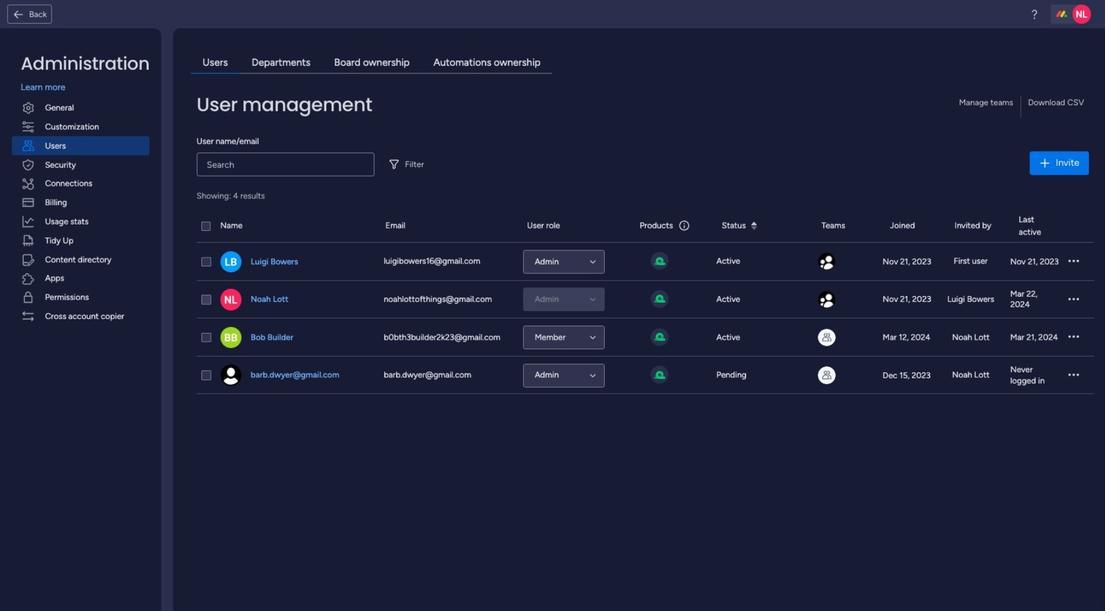 Task type: vqa. For each thing, say whether or not it's contained in the screenshot.
See
no



Task type: locate. For each thing, give the bounding box(es) containing it.
add or edit team image
[[819, 253, 836, 271]]

v2 ellipsis image
[[1069, 257, 1080, 268], [1069, 370, 1080, 382]]

add or edit team image for v2 ellipsis icon associated with barb.dwyer@gmail.com image
[[819, 367, 836, 385]]

noah lott image
[[220, 290, 242, 311]]

v2 ellipsis image for barb.dwyer@gmail.com image
[[1069, 370, 1080, 382]]

2 v2 ellipsis image from the top
[[1069, 370, 1080, 382]]

row
[[197, 210, 1095, 243], [197, 243, 1095, 281], [197, 281, 1095, 319], [197, 319, 1095, 357], [197, 357, 1095, 395]]

1 v2 ellipsis image from the top
[[1069, 257, 1080, 268]]

1 vertical spatial add or edit team image
[[819, 329, 836, 347]]

1 vertical spatial v2 ellipsis image
[[1069, 332, 1080, 344]]

row group
[[197, 243, 1095, 395]]

0 vertical spatial v2 ellipsis image
[[1069, 295, 1080, 306]]

add or edit team image
[[819, 291, 836, 309], [819, 329, 836, 347], [819, 367, 836, 385]]

1 v2 ellipsis image from the top
[[1069, 295, 1080, 306]]

grid
[[197, 210, 1095, 600]]

1 vertical spatial v2 ellipsis image
[[1069, 370, 1080, 382]]

3 add or edit team image from the top
[[819, 367, 836, 385]]

2 add or edit team image from the top
[[819, 329, 836, 347]]

0 vertical spatial add or edit team image
[[819, 291, 836, 309]]

v2 ellipsis image
[[1069, 295, 1080, 306], [1069, 332, 1080, 344]]

1 add or edit team image from the top
[[819, 291, 836, 309]]

0 vertical spatial v2 ellipsis image
[[1069, 257, 1080, 268]]

5 row from the top
[[197, 357, 1095, 395]]

2 vertical spatial add or edit team image
[[819, 367, 836, 385]]

v2 ellipsis image for the bob builder icon
[[1069, 332, 1080, 344]]

2 v2 ellipsis image from the top
[[1069, 332, 1080, 344]]



Task type: describe. For each thing, give the bounding box(es) containing it.
noah lott image
[[1073, 5, 1092, 24]]

3 row from the top
[[197, 281, 1095, 319]]

4 row from the top
[[197, 319, 1095, 357]]

back to workspace image
[[12, 8, 24, 20]]

v2 ellipsis image for noah lott icon
[[1069, 295, 1080, 306]]

barb.dwyer@gmail.com image
[[220, 365, 242, 387]]

add or edit team image for noah lott icon's v2 ellipsis image
[[819, 291, 836, 309]]

2 row from the top
[[197, 243, 1095, 281]]

Search text field
[[197, 153, 375, 176]]

bob builder image
[[220, 327, 242, 349]]

luigi bowers image
[[220, 252, 242, 273]]

v2 ellipsis image for "luigi bowers" image
[[1069, 257, 1080, 268]]

add or edit team image for v2 ellipsis image related to the bob builder icon
[[819, 329, 836, 347]]

1 row from the top
[[197, 210, 1095, 243]]

help image
[[1029, 8, 1041, 20]]



